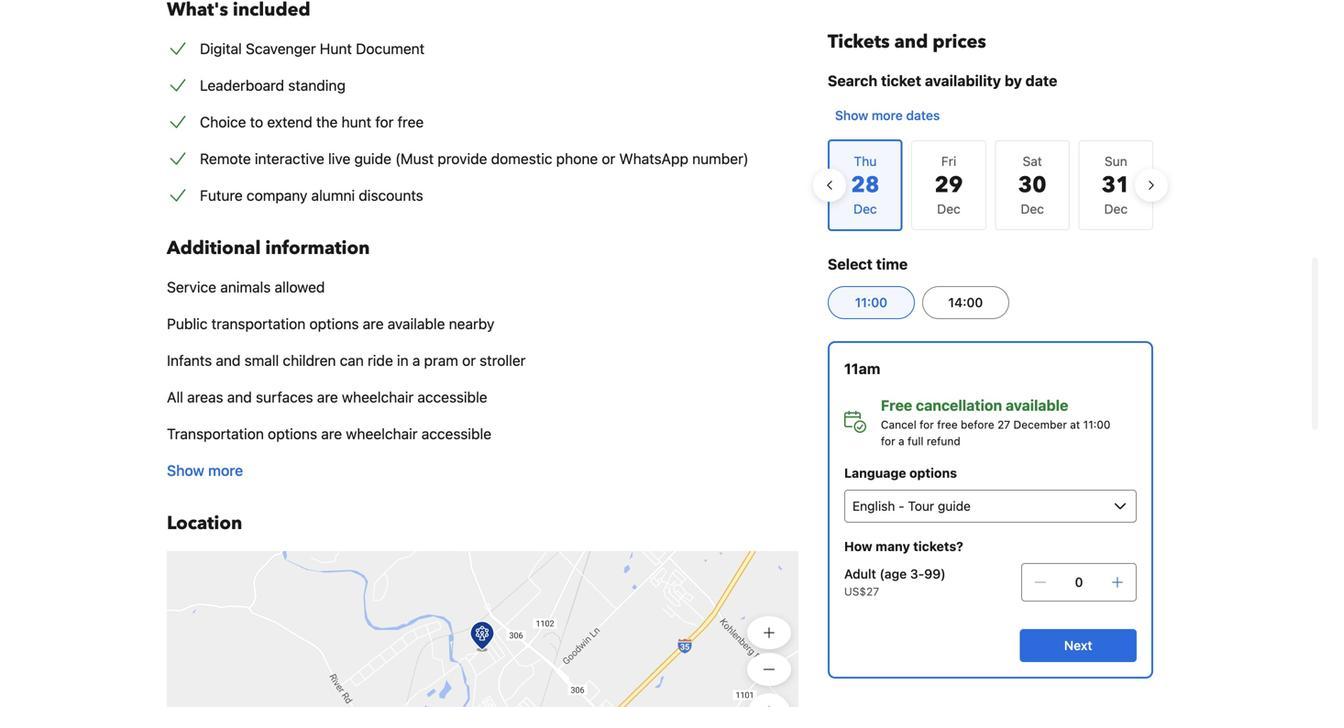 Task type: vqa. For each thing, say whether or not it's contained in the screenshot.
Get on the bottom of the page
no



Task type: locate. For each thing, give the bounding box(es) containing it.
1 vertical spatial 11:00
[[1084, 418, 1111, 431]]

11:00 down select time
[[855, 295, 888, 310]]

scavenger
[[246, 40, 316, 57]]

many
[[876, 539, 910, 554]]

2 dec from the left
[[1021, 201, 1044, 216]]

available up in
[[388, 315, 445, 332]]

show down search
[[835, 108, 869, 123]]

2 horizontal spatial dec
[[1105, 201, 1128, 216]]

or right 'pram'
[[462, 352, 476, 369]]

before
[[961, 418, 995, 431]]

for up full
[[920, 418, 934, 431]]

1 horizontal spatial free
[[937, 418, 958, 431]]

free cancellation available cancel for free before 27 december at 11:00 for a full refund
[[881, 397, 1111, 448]]

service animals allowed
[[167, 278, 325, 296]]

1 vertical spatial available
[[1006, 397, 1069, 414]]

11am
[[844, 360, 881, 377]]

company
[[247, 187, 308, 204]]

a left full
[[899, 435, 905, 448]]

1 horizontal spatial for
[[881, 435, 896, 448]]

us$27
[[844, 585, 879, 598]]

dec inside the 'sun 31 dec'
[[1105, 201, 1128, 216]]

adult
[[844, 566, 876, 581]]

show more dates button
[[828, 99, 948, 132]]

0 horizontal spatial available
[[388, 315, 445, 332]]

are down all areas and surfaces are wheelchair accessible on the left bottom
[[321, 425, 342, 442]]

0 vertical spatial and
[[895, 29, 928, 55]]

and
[[895, 29, 928, 55], [216, 352, 241, 369], [227, 388, 252, 406]]

more
[[872, 108, 903, 123], [208, 462, 243, 479]]

options
[[310, 315, 359, 332], [268, 425, 317, 442], [910, 465, 957, 481]]

0 horizontal spatial dec
[[937, 201, 961, 216]]

dec down the 29
[[937, 201, 961, 216]]

fri
[[942, 154, 957, 169]]

14:00
[[949, 295, 983, 310]]

show for show more dates
[[835, 108, 869, 123]]

hunt
[[320, 40, 352, 57]]

more for show more
[[208, 462, 243, 479]]

wheelchair
[[342, 388, 414, 406], [346, 425, 418, 442]]

1 horizontal spatial available
[[1006, 397, 1069, 414]]

a right in
[[413, 352, 420, 369]]

1 vertical spatial or
[[462, 352, 476, 369]]

show more dates
[[835, 108, 940, 123]]

show inside show more dates button
[[835, 108, 869, 123]]

are up transportation options are wheelchair accessible
[[317, 388, 338, 406]]

dec inside sat 30 dec
[[1021, 201, 1044, 216]]

ride
[[368, 352, 393, 369]]

1 dec from the left
[[937, 201, 961, 216]]

region containing 29
[[813, 132, 1168, 238]]

0 vertical spatial more
[[872, 108, 903, 123]]

1 horizontal spatial dec
[[1021, 201, 1044, 216]]

1 horizontal spatial a
[[899, 435, 905, 448]]

public transportation options are available nearby
[[167, 315, 495, 332]]

region
[[813, 132, 1168, 238]]

more down the transportation
[[208, 462, 243, 479]]

free up (must
[[398, 113, 424, 131]]

guide
[[354, 150, 392, 167]]

document
[[356, 40, 425, 57]]

cancel
[[881, 418, 917, 431]]

show more button
[[167, 459, 243, 481]]

alumni
[[311, 187, 355, 204]]

0 horizontal spatial a
[[413, 352, 420, 369]]

language
[[844, 465, 907, 481]]

options up infants and small children can ride in a pram or stroller
[[310, 315, 359, 332]]

dec for 29
[[937, 201, 961, 216]]

show
[[835, 108, 869, 123], [167, 462, 204, 479]]

99)
[[925, 566, 946, 581]]

domestic
[[491, 150, 553, 167]]

1 horizontal spatial show
[[835, 108, 869, 123]]

small
[[244, 352, 279, 369]]

time
[[876, 255, 908, 273]]

0 vertical spatial show
[[835, 108, 869, 123]]

and right areas
[[227, 388, 252, 406]]

1 vertical spatial and
[[216, 352, 241, 369]]

date
[[1026, 72, 1058, 89]]

whatsapp
[[619, 150, 689, 167]]

children
[[283, 352, 336, 369]]

available up the december
[[1006, 397, 1069, 414]]

2 vertical spatial for
[[881, 435, 896, 448]]

options down refund
[[910, 465, 957, 481]]

1 vertical spatial wheelchair
[[346, 425, 418, 442]]

0 horizontal spatial or
[[462, 352, 476, 369]]

dec down 31
[[1105, 201, 1128, 216]]

dec down 30 on the right
[[1021, 201, 1044, 216]]

for
[[375, 113, 394, 131], [920, 418, 934, 431], [881, 435, 896, 448]]

0 horizontal spatial 11:00
[[855, 295, 888, 310]]

how many tickets?
[[844, 539, 964, 554]]

options down surfaces
[[268, 425, 317, 442]]

more left dates
[[872, 108, 903, 123]]

2 vertical spatial and
[[227, 388, 252, 406]]

2 vertical spatial options
[[910, 465, 957, 481]]

0 horizontal spatial free
[[398, 113, 424, 131]]

transportation
[[167, 425, 264, 442]]

1 horizontal spatial 11:00
[[1084, 418, 1111, 431]]

3-
[[910, 566, 925, 581]]

1 vertical spatial free
[[937, 418, 958, 431]]

adult (age 3-99) us$27
[[844, 566, 946, 598]]

accessible
[[418, 388, 488, 406], [422, 425, 492, 442]]

free up refund
[[937, 418, 958, 431]]

0 horizontal spatial more
[[208, 462, 243, 479]]

dec inside the fri 29 dec
[[937, 201, 961, 216]]

options for language
[[910, 465, 957, 481]]

0 horizontal spatial show
[[167, 462, 204, 479]]

prices
[[933, 29, 987, 55]]

for down cancel at the bottom right of the page
[[881, 435, 896, 448]]

transportation
[[211, 315, 306, 332]]

1 vertical spatial accessible
[[422, 425, 492, 442]]

wheelchair down all areas and surfaces are wheelchair accessible on the left bottom
[[346, 425, 418, 442]]

0 horizontal spatial for
[[375, 113, 394, 131]]

(age
[[880, 566, 907, 581]]

select
[[828, 255, 873, 273]]

1 horizontal spatial or
[[602, 150, 616, 167]]

show down the transportation
[[167, 462, 204, 479]]

free
[[398, 113, 424, 131], [937, 418, 958, 431]]

leaderboard
[[200, 77, 284, 94]]

1 vertical spatial for
[[920, 418, 934, 431]]

more inside button
[[208, 462, 243, 479]]

are up ride on the left of the page
[[363, 315, 384, 332]]

can
[[340, 352, 364, 369]]

0 vertical spatial 11:00
[[855, 295, 888, 310]]

to
[[250, 113, 263, 131]]

for right hunt at the left top
[[375, 113, 394, 131]]

show inside show more button
[[167, 462, 204, 479]]

remote interactive live guide (must provide domestic phone or whatsapp number)
[[200, 150, 749, 167]]

infants
[[167, 352, 212, 369]]

or
[[602, 150, 616, 167], [462, 352, 476, 369]]

1 vertical spatial a
[[899, 435, 905, 448]]

future
[[200, 187, 243, 204]]

digital scavenger hunt document
[[200, 40, 425, 57]]

11:00
[[855, 295, 888, 310], [1084, 418, 1111, 431]]

cancellation
[[916, 397, 1002, 414]]

11:00 inside free cancellation available cancel for free before 27 december at 11:00 for a full refund
[[1084, 418, 1111, 431]]

0 vertical spatial or
[[602, 150, 616, 167]]

31
[[1102, 170, 1130, 200]]

0 vertical spatial wheelchair
[[342, 388, 414, 406]]

full
[[908, 435, 924, 448]]

3 dec from the left
[[1105, 201, 1128, 216]]

and up "ticket"
[[895, 29, 928, 55]]

11:00 right at at the bottom right
[[1084, 418, 1111, 431]]

wheelchair down ride on the left of the page
[[342, 388, 414, 406]]

fri 29 dec
[[935, 154, 963, 216]]

more inside button
[[872, 108, 903, 123]]

by
[[1005, 72, 1022, 89]]

are
[[363, 315, 384, 332], [317, 388, 338, 406], [321, 425, 342, 442]]

dec for 31
[[1105, 201, 1128, 216]]

1 vertical spatial options
[[268, 425, 317, 442]]

tickets
[[828, 29, 890, 55]]

or right phone
[[602, 150, 616, 167]]

0 vertical spatial available
[[388, 315, 445, 332]]

more for show more dates
[[872, 108, 903, 123]]

in
[[397, 352, 409, 369]]

dec
[[937, 201, 961, 216], [1021, 201, 1044, 216], [1105, 201, 1128, 216]]

1 horizontal spatial more
[[872, 108, 903, 123]]

1 vertical spatial show
[[167, 462, 204, 479]]

nearby
[[449, 315, 495, 332]]

and left "small"
[[216, 352, 241, 369]]

a
[[413, 352, 420, 369], [899, 435, 905, 448]]

transportation options are wheelchair accessible
[[167, 425, 492, 442]]

1 vertical spatial more
[[208, 462, 243, 479]]



Task type: describe. For each thing, give the bounding box(es) containing it.
allowed
[[275, 278, 325, 296]]

live
[[328, 150, 351, 167]]

provide
[[438, 150, 487, 167]]

0 vertical spatial options
[[310, 315, 359, 332]]

additional information
[[167, 236, 370, 261]]

sat
[[1023, 154, 1042, 169]]

next
[[1065, 638, 1093, 653]]

0 vertical spatial a
[[413, 352, 420, 369]]

30
[[1018, 170, 1047, 200]]

search
[[828, 72, 878, 89]]

dates
[[906, 108, 940, 123]]

and for tickets
[[895, 29, 928, 55]]

information
[[265, 236, 370, 261]]

the
[[316, 113, 338, 131]]

dec for 30
[[1021, 201, 1044, 216]]

infants and small children can ride in a pram or stroller
[[167, 352, 526, 369]]

future company alumni discounts
[[200, 187, 423, 204]]

public
[[167, 315, 208, 332]]

interactive
[[255, 150, 325, 167]]

choice
[[200, 113, 246, 131]]

surfaces
[[256, 388, 313, 406]]

options for transportation
[[268, 425, 317, 442]]

service
[[167, 278, 216, 296]]

map region
[[98, 502, 802, 707]]

0 vertical spatial accessible
[[418, 388, 488, 406]]

and for infants
[[216, 352, 241, 369]]

0
[[1075, 575, 1083, 590]]

free
[[881, 397, 913, 414]]

hunt
[[342, 113, 372, 131]]

all areas and surfaces are wheelchair accessible
[[167, 388, 488, 406]]

show for show more
[[167, 462, 204, 479]]

refund
[[927, 435, 961, 448]]

ticket
[[881, 72, 922, 89]]

leaderboard standing
[[200, 77, 346, 94]]

sat 30 dec
[[1018, 154, 1047, 216]]

a inside free cancellation available cancel for free before 27 december at 11:00 for a full refund
[[899, 435, 905, 448]]

tickets?
[[914, 539, 964, 554]]

all
[[167, 388, 183, 406]]

available inside free cancellation available cancel for free before 27 december at 11:00 for a full refund
[[1006, 397, 1069, 414]]

0 vertical spatial for
[[375, 113, 394, 131]]

animals
[[220, 278, 271, 296]]

language options
[[844, 465, 957, 481]]

select time
[[828, 255, 908, 273]]

december
[[1014, 418, 1067, 431]]

1 vertical spatial are
[[317, 388, 338, 406]]

free inside free cancellation available cancel for free before 27 december at 11:00 for a full refund
[[937, 418, 958, 431]]

29
[[935, 170, 963, 200]]

phone
[[556, 150, 598, 167]]

pram
[[424, 352, 458, 369]]

at
[[1070, 418, 1080, 431]]

additional
[[167, 236, 261, 261]]

2 horizontal spatial for
[[920, 418, 934, 431]]

0 vertical spatial free
[[398, 113, 424, 131]]

digital
[[200, 40, 242, 57]]

location
[[167, 511, 242, 536]]

availability
[[925, 72, 1001, 89]]

tickets and prices
[[828, 29, 987, 55]]

search ticket availability by date
[[828, 72, 1058, 89]]

27
[[998, 418, 1011, 431]]

(must
[[395, 150, 434, 167]]

remote
[[200, 150, 251, 167]]

discounts
[[359, 187, 423, 204]]

2 vertical spatial are
[[321, 425, 342, 442]]

stroller
[[480, 352, 526, 369]]

extend
[[267, 113, 312, 131]]

standing
[[288, 77, 346, 94]]

next button
[[1020, 629, 1137, 662]]

show more
[[167, 462, 243, 479]]

0 vertical spatial are
[[363, 315, 384, 332]]

sun
[[1105, 154, 1128, 169]]

sun 31 dec
[[1102, 154, 1130, 216]]

how
[[844, 539, 873, 554]]

choice to extend the hunt for free
[[200, 113, 424, 131]]



